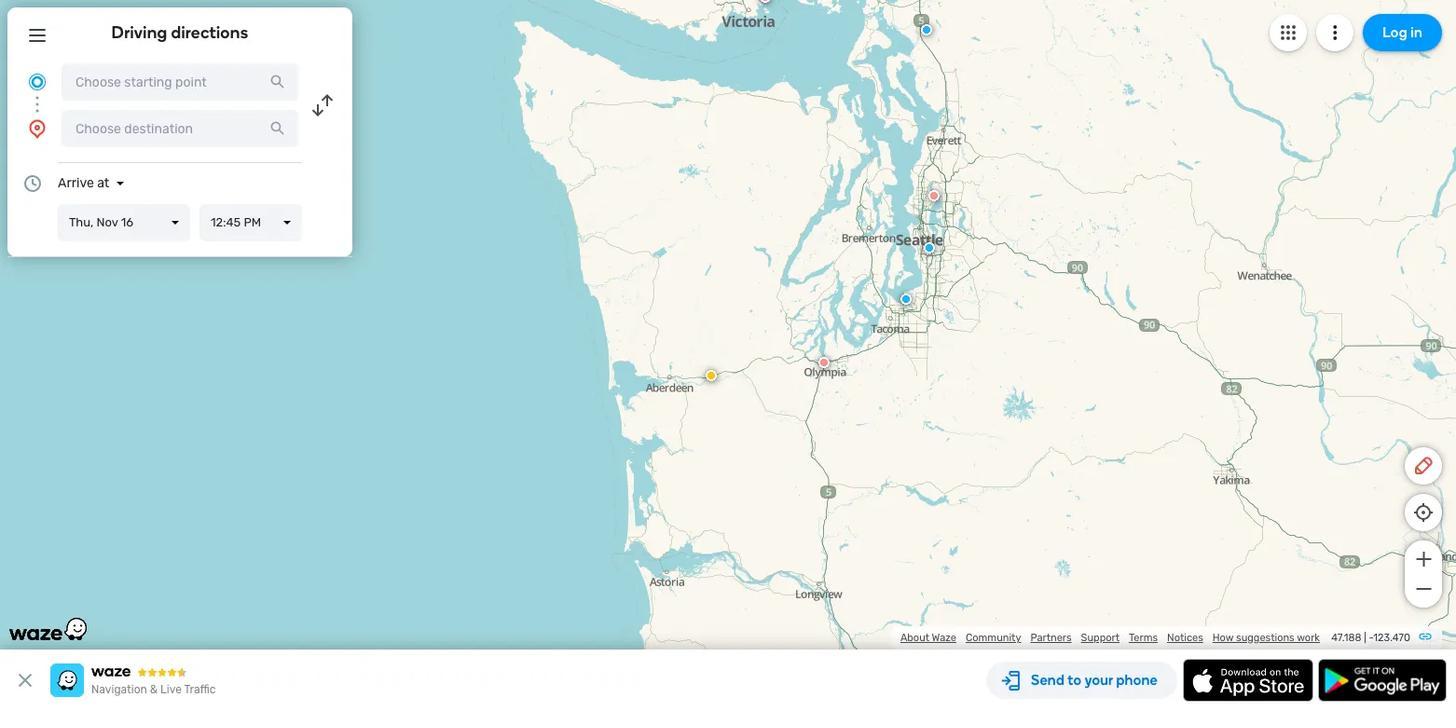 Task type: locate. For each thing, give the bounding box(es) containing it.
12:45
[[211, 215, 241, 229]]

driving directions
[[111, 22, 248, 43]]

terms link
[[1129, 632, 1158, 644]]

|
[[1364, 632, 1367, 644]]

driving
[[111, 22, 167, 43]]

2 vertical spatial road closed image
[[819, 357, 830, 368]]

1 vertical spatial road closed image
[[929, 190, 940, 201]]

police image
[[901, 294, 912, 305]]

clock image
[[21, 172, 44, 195]]

at
[[97, 175, 109, 191]]

0 vertical spatial police image
[[921, 24, 932, 35]]

navigation & live traffic
[[91, 683, 216, 696]]

navigation
[[91, 683, 147, 696]]

hazard image
[[706, 370, 717, 381]]

about waze link
[[901, 632, 957, 644]]

2 horizontal spatial road closed image
[[929, 190, 940, 201]]

police image
[[921, 24, 932, 35], [924, 242, 935, 254]]

traffic
[[184, 683, 216, 696]]

thu, nov 16 list box
[[58, 204, 190, 241]]

12:45 pm
[[211, 215, 261, 229]]

about
[[901, 632, 930, 644]]

0 vertical spatial road closed image
[[760, 0, 771, 3]]

partners
[[1031, 632, 1072, 644]]

&
[[150, 683, 158, 696]]

location image
[[26, 117, 48, 140]]

community link
[[966, 632, 1021, 644]]

road closed image
[[760, 0, 771, 3], [929, 190, 940, 201], [819, 357, 830, 368]]

pm
[[244, 215, 261, 229]]

how
[[1213, 632, 1234, 644]]



Task type: vqa. For each thing, say whether or not it's contained in the screenshot.
'5' within the The 5 4 3
no



Task type: describe. For each thing, give the bounding box(es) containing it.
support link
[[1081, 632, 1120, 644]]

12:45 pm list box
[[200, 204, 302, 241]]

live
[[160, 683, 182, 696]]

waze
[[932, 632, 957, 644]]

zoom in image
[[1412, 548, 1435, 571]]

47.188 | -123.470
[[1332, 632, 1411, 644]]

terms
[[1129, 632, 1158, 644]]

Choose starting point text field
[[62, 63, 298, 101]]

directions
[[171, 22, 248, 43]]

pencil image
[[1413, 455, 1435, 477]]

partners link
[[1031, 632, 1072, 644]]

thu,
[[69, 215, 93, 229]]

suggestions
[[1236, 632, 1295, 644]]

support
[[1081, 632, 1120, 644]]

1 vertical spatial police image
[[924, 242, 935, 254]]

link image
[[1418, 629, 1433, 644]]

about waze community partners support terms notices how suggestions work
[[901, 632, 1320, 644]]

notices
[[1167, 632, 1203, 644]]

Choose destination text field
[[62, 110, 298, 147]]

work
[[1297, 632, 1320, 644]]

arrive
[[58, 175, 94, 191]]

nov
[[96, 215, 118, 229]]

1 horizontal spatial road closed image
[[819, 357, 830, 368]]

current location image
[[26, 71, 48, 93]]

x image
[[14, 669, 36, 692]]

123.470
[[1374, 632, 1411, 644]]

how suggestions work link
[[1213, 632, 1320, 644]]

47.188
[[1332, 632, 1362, 644]]

thu, nov 16
[[69, 215, 133, 229]]

16
[[121, 215, 133, 229]]

zoom out image
[[1412, 578, 1435, 600]]

-
[[1369, 632, 1374, 644]]

arrive at
[[58, 175, 109, 191]]

0 horizontal spatial road closed image
[[760, 0, 771, 3]]

community
[[966, 632, 1021, 644]]

notices link
[[1167, 632, 1203, 644]]



